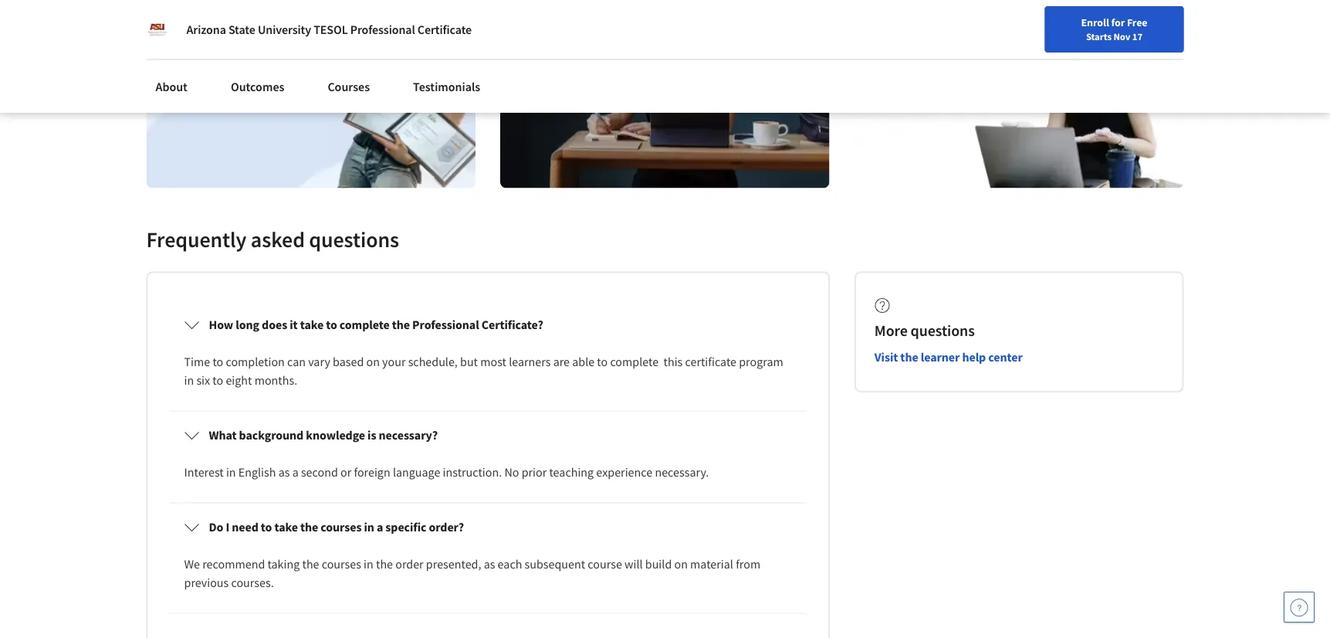 Task type: locate. For each thing, give the bounding box(es) containing it.
complete left "this"
[[611, 354, 659, 370]]

will
[[625, 557, 643, 572]]

english down background
[[239, 465, 276, 480]]

0 vertical spatial english
[[1035, 17, 1072, 33]]

arizona state university tesol professional certificate
[[187, 22, 472, 37]]

1 vertical spatial a
[[377, 520, 383, 535]]

take right 'it' at the left
[[300, 317, 324, 333]]

0 vertical spatial complete
[[340, 317, 390, 333]]

0 vertical spatial on
[[366, 354, 380, 370]]

language
[[393, 465, 441, 480]]

None search field
[[220, 10, 591, 41]]

english
[[1035, 17, 1072, 33], [239, 465, 276, 480]]

the right taking
[[302, 557, 319, 572]]

starts
[[1087, 30, 1112, 42]]

0 vertical spatial take
[[300, 317, 324, 333]]

completion
[[226, 354, 285, 370]]

to right six
[[213, 373, 223, 388]]

1 vertical spatial courses
[[322, 557, 361, 572]]

0 horizontal spatial take
[[275, 520, 298, 535]]

complete
[[340, 317, 390, 333], [611, 354, 659, 370]]

in left order
[[364, 557, 374, 572]]

1 horizontal spatial a
[[377, 520, 383, 535]]

professional
[[350, 22, 415, 37], [413, 317, 479, 333]]

order
[[396, 557, 424, 572]]

0 horizontal spatial english
[[239, 465, 276, 480]]

take inside dropdown button
[[275, 520, 298, 535]]

to right 'it' at the left
[[326, 317, 337, 333]]

17
[[1133, 30, 1143, 42]]

1 vertical spatial take
[[275, 520, 298, 535]]

1 vertical spatial on
[[675, 557, 688, 572]]

recommend
[[203, 557, 265, 572]]

1 horizontal spatial on
[[675, 557, 688, 572]]

how
[[209, 317, 233, 333]]

courses down or in the bottom left of the page
[[321, 520, 362, 535]]

to
[[326, 317, 337, 333], [213, 354, 223, 370], [597, 354, 608, 370], [213, 373, 223, 388], [261, 520, 272, 535]]

0 horizontal spatial questions
[[309, 226, 399, 253]]

1 vertical spatial questions
[[911, 321, 975, 340]]

1 horizontal spatial take
[[300, 317, 324, 333]]

the down the second in the bottom of the page
[[300, 520, 318, 535]]

take inside dropdown button
[[300, 317, 324, 333]]

what background knowledge is necessary?
[[209, 428, 438, 443]]

in
[[184, 373, 194, 388], [226, 465, 236, 480], [364, 520, 375, 535], [364, 557, 374, 572]]

outcomes
[[231, 79, 285, 94]]

experience
[[597, 465, 653, 480]]

1 vertical spatial complete
[[611, 354, 659, 370]]

0 horizontal spatial a
[[292, 465, 299, 480]]

necessary?
[[379, 428, 438, 443]]

courses inside we recommend taking the courses in the order presented, as each subsequent course will build on material from previous courses.
[[322, 557, 361, 572]]

free
[[1128, 15, 1148, 29]]

based
[[333, 354, 364, 370]]

courses.
[[231, 575, 274, 591]]

as left 'each'
[[484, 557, 495, 572]]

this
[[664, 354, 683, 370]]

1 horizontal spatial complete
[[611, 354, 659, 370]]

to right need
[[261, 520, 272, 535]]

are
[[554, 354, 570, 370]]

or
[[341, 465, 352, 480]]

courses
[[321, 520, 362, 535], [322, 557, 361, 572]]

0 vertical spatial questions
[[309, 226, 399, 253]]

english inside the collapsed list
[[239, 465, 276, 480]]

able
[[573, 354, 595, 370]]

0 vertical spatial as
[[279, 465, 290, 480]]

a
[[292, 465, 299, 480], [377, 520, 383, 535]]

a left the second in the bottom of the page
[[292, 465, 299, 480]]

take up taking
[[275, 520, 298, 535]]

more
[[875, 321, 908, 340]]

complete up the based at the bottom of the page
[[340, 317, 390, 333]]

on left your at bottom left
[[366, 354, 380, 370]]

in left six
[[184, 373, 194, 388]]

most
[[481, 354, 507, 370]]

i
[[226, 520, 230, 535]]

to inside how long does it take to complete the professional certificate? dropdown button
[[326, 317, 337, 333]]

take for the
[[275, 520, 298, 535]]

specific
[[386, 520, 427, 535]]

0 vertical spatial a
[[292, 465, 299, 480]]

do i need to take the courses in a specific order?
[[209, 520, 464, 535]]

schedule,
[[408, 354, 458, 370]]

1 horizontal spatial english
[[1035, 17, 1072, 33]]

questions right asked
[[309, 226, 399, 253]]

questions
[[309, 226, 399, 253], [911, 321, 975, 340]]

in left specific
[[364, 520, 375, 535]]

as
[[279, 465, 290, 480], [484, 557, 495, 572]]

english left enroll
[[1035, 17, 1072, 33]]

questions up learner
[[911, 321, 975, 340]]

on inside time to completion can vary based on your schedule, but most learners are able to complete  this certificate program in six to eight months.
[[366, 354, 380, 370]]

testimonials
[[413, 79, 481, 94]]

each
[[498, 557, 522, 572]]

presented,
[[426, 557, 482, 572]]

1 vertical spatial professional
[[413, 317, 479, 333]]

0 vertical spatial courses
[[321, 520, 362, 535]]

outcomes link
[[222, 70, 294, 104]]

for
[[1112, 15, 1126, 29]]

foreign
[[354, 465, 391, 480]]

six
[[196, 373, 210, 388]]

it
[[290, 317, 298, 333]]

1 vertical spatial as
[[484, 557, 495, 572]]

testimonials link
[[404, 70, 490, 104]]

more questions
[[875, 321, 975, 340]]

do i need to take the courses in a specific order? button
[[172, 506, 805, 549]]

the right the visit
[[901, 349, 919, 365]]

1 vertical spatial english
[[239, 465, 276, 480]]

on right the build
[[675, 557, 688, 572]]

english button
[[1007, 0, 1100, 50]]

to right able
[[597, 354, 608, 370]]

visit the learner help center
[[875, 349, 1023, 365]]

0 horizontal spatial on
[[366, 354, 380, 370]]

1 horizontal spatial questions
[[911, 321, 975, 340]]

no
[[505, 465, 519, 480]]

the up your at bottom left
[[392, 317, 410, 333]]

certificate
[[686, 354, 737, 370]]

eight
[[226, 373, 252, 388]]

as left the second in the bottom of the page
[[279, 465, 290, 480]]

courses down do i need to take the courses in a specific order?
[[322, 557, 361, 572]]

1 horizontal spatial as
[[484, 557, 495, 572]]

nov
[[1114, 30, 1131, 42]]

professional up schedule,
[[413, 317, 479, 333]]

state
[[229, 22, 256, 37]]

arizona state university image
[[146, 19, 168, 40]]

the
[[392, 317, 410, 333], [901, 349, 919, 365], [300, 520, 318, 535], [302, 557, 319, 572], [376, 557, 393, 572]]

the left order
[[376, 557, 393, 572]]

0 horizontal spatial complete
[[340, 317, 390, 333]]

professional right "tesol"
[[350, 22, 415, 37]]

in inside we recommend taking the courses in the order presented, as each subsequent course will build on material from previous courses.
[[364, 557, 374, 572]]

take
[[300, 317, 324, 333], [275, 520, 298, 535]]

a left specific
[[377, 520, 383, 535]]

necessary.
[[655, 465, 709, 480]]



Task type: vqa. For each thing, say whether or not it's contained in the screenshot.
Cohort.
no



Task type: describe. For each thing, give the bounding box(es) containing it.
instruction.
[[443, 465, 502, 480]]

how long does it take to complete the professional certificate? button
[[172, 303, 805, 347]]

prior
[[522, 465, 547, 480]]

months.
[[255, 373, 298, 388]]

enroll
[[1082, 15, 1110, 29]]

background
[[239, 428, 304, 443]]

tesol
[[314, 22, 348, 37]]

previous
[[184, 575, 229, 591]]

time
[[184, 354, 210, 370]]

help center image
[[1291, 598, 1309, 616]]

complete inside dropdown button
[[340, 317, 390, 333]]

teaching
[[550, 465, 594, 480]]

long
[[236, 317, 260, 333]]

english inside 'button'
[[1035, 17, 1072, 33]]

we recommend taking the courses in the order presented, as each subsequent course will build on material from previous courses.
[[184, 557, 763, 591]]

knowledge
[[306, 428, 365, 443]]

need
[[232, 520, 259, 535]]

0 vertical spatial professional
[[350, 22, 415, 37]]

to right time
[[213, 354, 223, 370]]

we
[[184, 557, 200, 572]]

about link
[[146, 70, 197, 104]]

in inside do i need to take the courses in a specific order? dropdown button
[[364, 520, 375, 535]]

order?
[[429, 520, 464, 535]]

what
[[209, 428, 237, 443]]

enroll for free starts nov 17
[[1082, 15, 1148, 42]]

0 horizontal spatial as
[[279, 465, 290, 480]]

interest in english as a second or foreign language instruction. no prior teaching experience necessary.
[[184, 465, 714, 480]]

time to completion can vary based on your schedule, but most learners are able to complete  this certificate program in six to eight months.
[[184, 354, 786, 388]]

a inside dropdown button
[[377, 520, 383, 535]]

frequently
[[146, 226, 247, 253]]

program
[[739, 354, 784, 370]]

in inside time to completion can vary based on your schedule, but most learners are able to complete  this certificate program in six to eight months.
[[184, 373, 194, 388]]

second
[[301, 465, 338, 480]]

course
[[588, 557, 622, 572]]

the inside how long does it take to complete the professional certificate? dropdown button
[[392, 317, 410, 333]]

visit the learner help center link
[[875, 349, 1023, 365]]

take for to
[[300, 317, 324, 333]]

in right the interest
[[226, 465, 236, 480]]

professional inside dropdown button
[[413, 317, 479, 333]]

help
[[963, 349, 987, 365]]

can
[[287, 354, 306, 370]]

visit
[[875, 349, 899, 365]]

asked
[[251, 226, 305, 253]]

university
[[258, 22, 311, 37]]

subsequent
[[525, 557, 586, 572]]

material
[[691, 557, 734, 572]]

but
[[460, 354, 478, 370]]

center
[[989, 349, 1023, 365]]

do
[[209, 520, 223, 535]]

to inside do i need to take the courses in a specific order? dropdown button
[[261, 520, 272, 535]]

does
[[262, 317, 287, 333]]

courses link
[[319, 70, 379, 104]]

certificate
[[418, 22, 472, 37]]

collapsed list
[[166, 298, 810, 617]]

vary
[[308, 354, 331, 370]]

learners
[[509, 354, 551, 370]]

on inside we recommend taking the courses in the order presented, as each subsequent course will build on material from previous courses.
[[675, 557, 688, 572]]

courses inside dropdown button
[[321, 520, 362, 535]]

learner
[[921, 349, 960, 365]]

arizona
[[187, 22, 226, 37]]

frequently asked questions
[[146, 226, 399, 253]]

courses
[[328, 79, 370, 94]]

your
[[382, 354, 406, 370]]

build
[[646, 557, 672, 572]]

certificate?
[[482, 317, 544, 333]]

show notifications image
[[1122, 19, 1141, 38]]

from
[[736, 557, 761, 572]]

is
[[368, 428, 377, 443]]

how long does it take to complete the professional certificate?
[[209, 317, 544, 333]]

taking
[[268, 557, 300, 572]]

as inside we recommend taking the courses in the order presented, as each subsequent course will build on material from previous courses.
[[484, 557, 495, 572]]

about
[[156, 79, 188, 94]]

complete inside time to completion can vary based on your schedule, but most learners are able to complete  this certificate program in six to eight months.
[[611, 354, 659, 370]]

the inside do i need to take the courses in a specific order? dropdown button
[[300, 520, 318, 535]]

what background knowledge is necessary? button
[[172, 414, 805, 457]]

interest
[[184, 465, 224, 480]]



